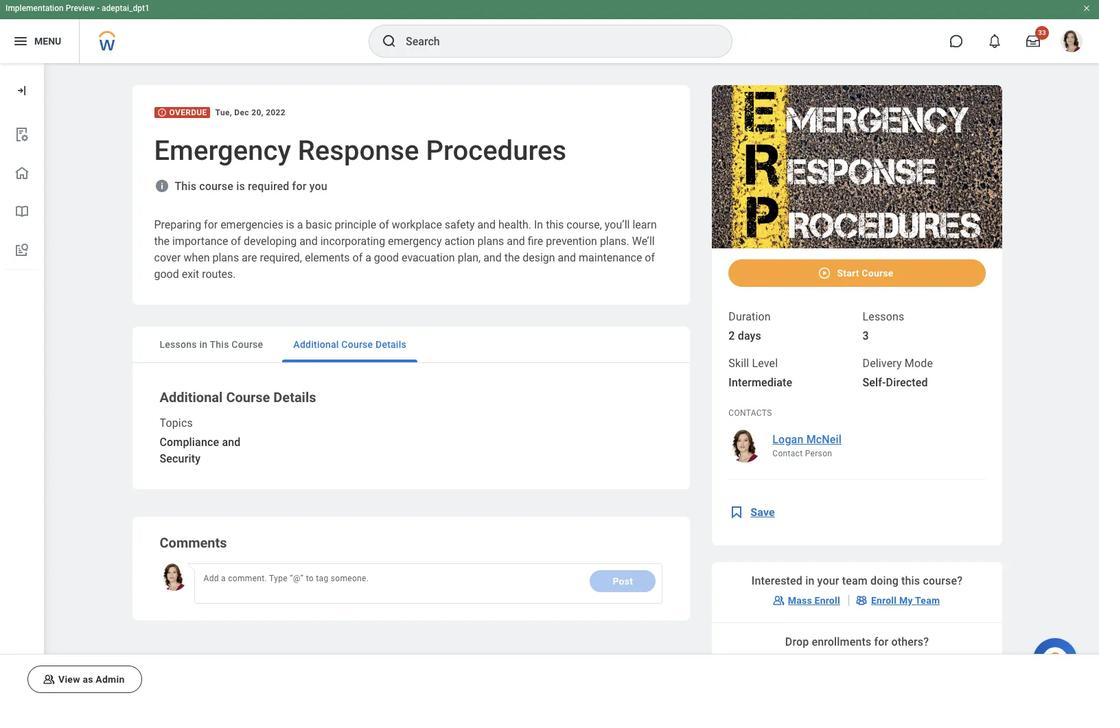 Task type: describe. For each thing, give the bounding box(es) containing it.
for inside the preparing for emergencies is a basic principle of workplace safety and health. in this course, you'll learn the importance of developing and incorporating emergency action plans and fire prevention plans. we'll cover when plans are required, elements of a good evacuation plan, and the design and maintenance of good exit routes.
[[204, 218, 218, 231]]

skill level intermediate
[[729, 357, 793, 389]]

course,
[[567, 218, 602, 231]]

as
[[83, 675, 93, 686]]

person
[[806, 449, 833, 459]]

delivery
[[863, 357, 902, 370]]

tue,
[[215, 108, 232, 117]]

lessons in this course button
[[149, 327, 274, 363]]

batch drop enrollment link
[[764, 651, 876, 673]]

and inside topics compliance and security
[[222, 436, 241, 449]]

tue, dec 20, 2022
[[215, 108, 286, 117]]

course?
[[923, 575, 963, 588]]

are
[[242, 251, 257, 264]]

info image
[[154, 179, 169, 194]]

drop learners
[[882, 656, 945, 667]]

elements
[[305, 251, 350, 264]]

lessons 3
[[863, 310, 905, 342]]

this inside button
[[210, 339, 229, 350]]

1 vertical spatial additional
[[160, 389, 223, 406]]

team
[[916, 595, 941, 606]]

when
[[184, 251, 210, 264]]

exit
[[182, 268, 199, 281]]

0 horizontal spatial plans
[[213, 251, 239, 264]]

emergency response procedures
[[154, 135, 567, 167]]

emergencies
[[221, 218, 283, 231]]

implementation
[[5, 3, 64, 13]]

contact
[[773, 449, 803, 459]]

duration
[[729, 310, 771, 323]]

maintenance
[[579, 251, 643, 264]]

days
[[738, 329, 762, 342]]

response
[[298, 135, 419, 167]]

in for this
[[199, 339, 208, 350]]

my
[[900, 595, 913, 606]]

33
[[1039, 29, 1047, 36]]

interested
[[752, 575, 803, 588]]

you
[[310, 180, 328, 193]]

admin
[[96, 675, 125, 686]]

20,
[[252, 108, 264, 117]]

doing
[[871, 575, 899, 588]]

dec
[[234, 108, 249, 117]]

this inside the preparing for emergencies is a basic principle of workplace safety and health. in this course, you'll learn the importance of developing and incorporating emergency action plans and fire prevention plans. we'll cover when plans are required, elements of a good evacuation plan, and the design and maintenance of good exit routes.
[[546, 218, 564, 231]]

action
[[445, 235, 475, 248]]

details inside button
[[376, 339, 407, 350]]

self-
[[863, 376, 886, 389]]

mass enroll link
[[766, 590, 849, 612]]

topics
[[160, 417, 193, 430]]

of down emergencies
[[231, 235, 241, 248]]

overdue
[[169, 108, 207, 117]]

0 horizontal spatial this
[[175, 180, 197, 193]]

principle
[[335, 218, 377, 231]]

safety
[[445, 218, 475, 231]]

of down we'll
[[645, 251, 655, 264]]

exclamation circle image
[[157, 108, 167, 117]]

drop learners link
[[877, 651, 951, 673]]

delivery mode self-directed
[[863, 357, 934, 389]]

design
[[523, 251, 555, 264]]

additional course details button
[[283, 327, 418, 363]]

media classroom image for mass enroll
[[772, 594, 786, 608]]

fire
[[528, 235, 544, 248]]

view as admin
[[58, 675, 125, 686]]

2 enroll from the left
[[872, 595, 897, 606]]

and down basic
[[300, 235, 318, 248]]

logan
[[773, 433, 804, 446]]

level
[[752, 357, 778, 370]]

course details element
[[713, 85, 1003, 700]]

book open image
[[14, 203, 30, 220]]

media classroom image for view as admin
[[42, 673, 56, 687]]

mass enroll
[[788, 595, 841, 606]]

notifications large image
[[988, 34, 1002, 48]]

implementation preview -   adeptai_dpt1
[[5, 3, 150, 13]]

in for your
[[806, 575, 815, 588]]

0 horizontal spatial a
[[297, 218, 303, 231]]

1 horizontal spatial the
[[505, 251, 520, 264]]

you'll
[[605, 218, 630, 231]]

we'll
[[632, 235, 655, 248]]

of down incorporating
[[353, 251, 363, 264]]

incorporating
[[321, 235, 385, 248]]

preview
[[66, 3, 95, 13]]

importance
[[172, 235, 228, 248]]

view as admin button
[[27, 666, 142, 694]]

start
[[838, 268, 860, 279]]

report parameter image
[[14, 126, 30, 143]]

tab list containing lessons in this course
[[132, 327, 691, 363]]

basic
[[306, 218, 332, 231]]

view
[[58, 675, 80, 686]]

-
[[97, 3, 100, 13]]

this inside the course details element
[[902, 575, 921, 588]]

0 horizontal spatial is
[[236, 180, 245, 193]]

routes.
[[202, 268, 236, 281]]

cover
[[154, 251, 181, 264]]

batch
[[770, 656, 796, 667]]

Comment text field
[[201, 571, 582, 596]]

mcneil
[[807, 433, 842, 446]]

compliance
[[160, 436, 219, 449]]

health.
[[499, 218, 532, 231]]

menu
[[34, 35, 61, 46]]

team
[[843, 575, 868, 588]]

media mylearning image
[[729, 505, 745, 521]]

drop for drop enrollments for others?
[[786, 636, 809, 649]]

save button
[[729, 496, 784, 529]]

and down health.
[[507, 235, 525, 248]]



Task type: vqa. For each thing, say whether or not it's contained in the screenshot.
bottom Lessons
yes



Task type: locate. For each thing, give the bounding box(es) containing it.
comments
[[160, 535, 227, 552]]

in
[[199, 339, 208, 350], [806, 575, 815, 588]]

a
[[297, 218, 303, 231], [366, 251, 372, 264]]

for left you
[[292, 180, 307, 193]]

additional course details
[[294, 339, 407, 350], [160, 389, 316, 406]]

1 vertical spatial this
[[210, 339, 229, 350]]

and right compliance
[[222, 436, 241, 449]]

your
[[818, 575, 840, 588]]

1 horizontal spatial good
[[374, 251, 399, 264]]

preparing for emergencies is a basic principle of workplace safety and health. in this course, you'll learn the importance of developing and incorporating emergency action plans and fire prevention plans. we'll cover when plans are required, elements of a good evacuation plan, and the design and maintenance of good exit routes.
[[154, 218, 657, 281]]

in inside button
[[199, 339, 208, 350]]

1 vertical spatial is
[[286, 218, 294, 231]]

0 horizontal spatial this
[[546, 218, 564, 231]]

prevention
[[546, 235, 598, 248]]

0 vertical spatial plans
[[478, 235, 504, 248]]

2022
[[266, 108, 286, 117]]

0 horizontal spatial good
[[154, 268, 179, 281]]

this
[[175, 180, 197, 193], [210, 339, 229, 350]]

0 horizontal spatial the
[[154, 235, 170, 248]]

0 vertical spatial good
[[374, 251, 399, 264]]

0 vertical spatial additional course details
[[294, 339, 407, 350]]

1 vertical spatial plans
[[213, 251, 239, 264]]

procedures
[[426, 135, 567, 167]]

1 vertical spatial details
[[274, 389, 316, 406]]

0 horizontal spatial media classroom image
[[42, 673, 56, 687]]

learners
[[906, 656, 945, 667]]

start course button
[[729, 259, 986, 287]]

0 vertical spatial media classroom image
[[772, 594, 786, 608]]

enroll
[[815, 595, 841, 606], [872, 595, 897, 606]]

1 horizontal spatial for
[[292, 180, 307, 193]]

evacuation
[[402, 251, 455, 264]]

and right safety
[[478, 218, 496, 231]]

1 horizontal spatial this
[[210, 339, 229, 350]]

1 horizontal spatial media classroom image
[[772, 594, 786, 608]]

drop for drop learners
[[882, 656, 903, 667]]

for left others?
[[875, 636, 889, 649]]

plans.
[[600, 235, 630, 248]]

0 horizontal spatial enroll
[[815, 595, 841, 606]]

2 horizontal spatial for
[[875, 636, 889, 649]]

for inside the course details element
[[875, 636, 889, 649]]

emergency
[[154, 135, 291, 167]]

transformation import image
[[15, 84, 29, 98]]

is up "developing"
[[286, 218, 294, 231]]

additional course details inside button
[[294, 339, 407, 350]]

required
[[248, 180, 290, 193]]

in inside the course details element
[[806, 575, 815, 588]]

others?
[[892, 636, 930, 649]]

drop right batch
[[798, 656, 819, 667]]

1 horizontal spatial additional
[[294, 339, 339, 350]]

adeptai_dpt1
[[102, 3, 150, 13]]

0 vertical spatial in
[[199, 339, 208, 350]]

1 horizontal spatial details
[[376, 339, 407, 350]]

0 vertical spatial this
[[546, 218, 564, 231]]

additional inside button
[[294, 339, 339, 350]]

0 horizontal spatial lessons
[[160, 339, 197, 350]]

2 vertical spatial for
[[875, 636, 889, 649]]

plans up routes.
[[213, 251, 239, 264]]

developing
[[244, 235, 297, 248]]

a left basic
[[297, 218, 303, 231]]

drop up batch
[[786, 636, 809, 649]]

inbox large image
[[1027, 34, 1041, 48]]

1 enroll from the left
[[815, 595, 841, 606]]

enroll my team link
[[850, 590, 949, 612]]

1 vertical spatial a
[[366, 251, 372, 264]]

1 vertical spatial the
[[505, 251, 520, 264]]

play circle image
[[818, 266, 832, 280]]

preparing
[[154, 218, 201, 231]]

Search Workday  search field
[[406, 26, 704, 56]]

media classroom image left the view in the bottom of the page
[[42, 673, 56, 687]]

contacts
[[729, 408, 772, 418]]

mass
[[788, 595, 812, 606]]

33 button
[[1019, 26, 1050, 56]]

1 horizontal spatial enroll
[[872, 595, 897, 606]]

profile logan mcneil image
[[1061, 30, 1083, 55]]

media classroom image
[[772, 594, 786, 608], [42, 673, 56, 687]]

required,
[[260, 251, 302, 264]]

batch drop enrollment
[[770, 656, 870, 667]]

the
[[154, 235, 170, 248], [505, 251, 520, 264]]

0 vertical spatial this
[[175, 180, 197, 193]]

start course
[[838, 268, 894, 279]]

1 horizontal spatial plans
[[478, 235, 504, 248]]

directed
[[886, 376, 929, 389]]

media classroom image down interested
[[772, 594, 786, 608]]

3
[[863, 329, 869, 342]]

the left design
[[505, 251, 520, 264]]

media classroom image inside view as admin button
[[42, 673, 56, 687]]

course
[[199, 180, 234, 193]]

1 vertical spatial for
[[204, 218, 218, 231]]

home image
[[14, 165, 30, 181]]

enroll down your
[[815, 595, 841, 606]]

close environment banner image
[[1083, 4, 1091, 12]]

interested in your team doing this course?
[[752, 575, 963, 588]]

this up my
[[902, 575, 921, 588]]

lessons inside button
[[160, 339, 197, 350]]

is
[[236, 180, 245, 193], [286, 218, 294, 231]]

media classroom image inside mass enroll link
[[772, 594, 786, 608]]

1 vertical spatial good
[[154, 268, 179, 281]]

save
[[751, 506, 775, 519]]

plans up plan,
[[478, 235, 504, 248]]

drop down others?
[[882, 656, 903, 667]]

menu button
[[0, 19, 79, 63]]

1 vertical spatial media classroom image
[[42, 673, 56, 687]]

menu banner
[[0, 0, 1100, 63]]

and down prevention at the top of the page
[[558, 251, 576, 264]]

0 vertical spatial is
[[236, 180, 245, 193]]

0 vertical spatial additional
[[294, 339, 339, 350]]

0 horizontal spatial for
[[204, 218, 218, 231]]

duration 2 days
[[729, 310, 771, 342]]

in
[[534, 218, 543, 231]]

1 horizontal spatial lessons
[[863, 310, 905, 323]]

1 horizontal spatial this
[[902, 575, 921, 588]]

is inside the preparing for emergencies is a basic principle of workplace safety and health. in this course, you'll learn the importance of developing and incorporating emergency action plans and fire prevention plans. we'll cover when plans are required, elements of a good evacuation plan, and the design and maintenance of good exit routes.
[[286, 218, 294, 231]]

1 vertical spatial additional course details
[[160, 389, 316, 406]]

0 vertical spatial details
[[376, 339, 407, 350]]

the up cover at left top
[[154, 235, 170, 248]]

lessons for in
[[160, 339, 197, 350]]

is right course
[[236, 180, 245, 193]]

justify image
[[12, 33, 29, 49]]

1 horizontal spatial is
[[286, 218, 294, 231]]

1 vertical spatial lessons
[[160, 339, 197, 350]]

0 horizontal spatial additional
[[160, 389, 223, 406]]

plans
[[478, 235, 504, 248], [213, 251, 239, 264]]

skill
[[729, 357, 750, 370]]

1 vertical spatial in
[[806, 575, 815, 588]]

course inside button
[[862, 268, 894, 279]]

tab list
[[132, 327, 691, 363]]

details
[[376, 339, 407, 350], [274, 389, 316, 406]]

this
[[546, 218, 564, 231], [902, 575, 921, 588]]

0 vertical spatial a
[[297, 218, 303, 231]]

enroll down doing
[[872, 595, 897, 606]]

post
[[613, 576, 633, 587]]

good down cover at left top
[[154, 268, 179, 281]]

workplace
[[392, 218, 442, 231]]

0 horizontal spatial in
[[199, 339, 208, 350]]

post button
[[590, 571, 656, 593]]

2
[[729, 329, 735, 342]]

this right in
[[546, 218, 564, 231]]

this course is required for you
[[175, 180, 328, 193]]

enroll my team
[[872, 595, 941, 606]]

contact card matrix manager image
[[855, 594, 869, 608]]

intermediate
[[729, 376, 793, 389]]

0 vertical spatial for
[[292, 180, 307, 193]]

list
[[0, 115, 44, 270]]

lessons in this course
[[160, 339, 263, 350]]

of right "principle"
[[379, 218, 389, 231]]

0 horizontal spatial details
[[274, 389, 316, 406]]

1 horizontal spatial in
[[806, 575, 815, 588]]

of
[[379, 218, 389, 231], [231, 235, 241, 248], [353, 251, 363, 264], [645, 251, 655, 264]]

logan mcneil contact person
[[773, 433, 842, 459]]

1 vertical spatial this
[[902, 575, 921, 588]]

a down incorporating
[[366, 251, 372, 264]]

search image
[[381, 33, 398, 49]]

lessons for 3
[[863, 310, 905, 323]]

good down emergency
[[374, 251, 399, 264]]

enrollment
[[822, 656, 870, 667]]

for up importance
[[204, 218, 218, 231]]

lessons inside the course details element
[[863, 310, 905, 323]]

0 vertical spatial the
[[154, 235, 170, 248]]

good
[[374, 251, 399, 264], [154, 268, 179, 281]]

mode
[[905, 357, 934, 370]]

security
[[160, 453, 201, 466]]

0 vertical spatial lessons
[[863, 310, 905, 323]]

and right plan,
[[484, 251, 502, 264]]

1 horizontal spatial a
[[366, 251, 372, 264]]

learn
[[633, 218, 657, 231]]



